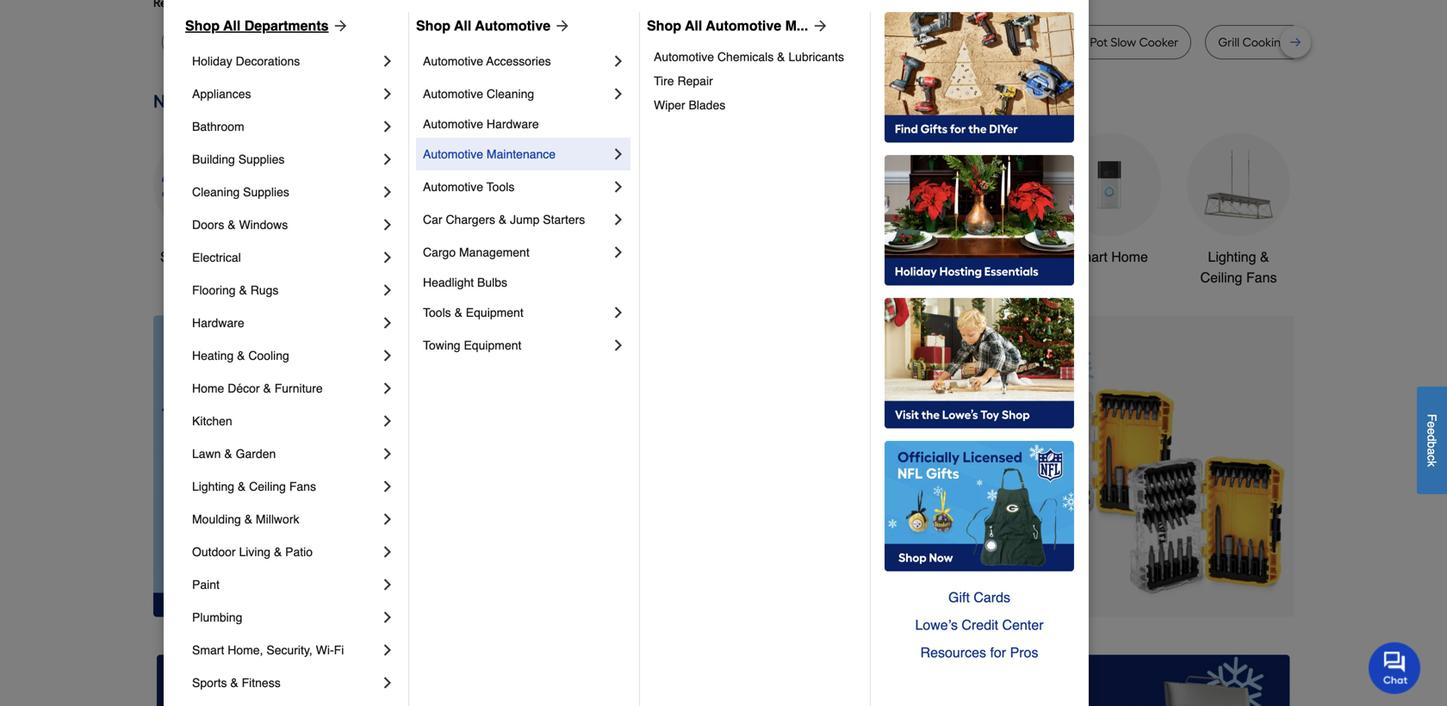Task type: describe. For each thing, give the bounding box(es) containing it.
automotive for automotive tools
[[423, 180, 483, 194]]

shop all automotive m...
[[647, 18, 808, 34]]

flooring
[[192, 283, 236, 297]]

management
[[459, 246, 530, 259]]

cards
[[974, 590, 1011, 606]]

building supplies
[[192, 153, 285, 166]]

1 horizontal spatial bathroom link
[[929, 133, 1032, 268]]

starters
[[543, 213, 585, 227]]

pot for instant pot
[[998, 35, 1016, 50]]

chevron right image for cargo management
[[610, 244, 627, 261]]

paint
[[192, 578, 220, 592]]

outdoor tools & equipment link
[[800, 133, 903, 288]]

headlight bulbs
[[423, 276, 508, 290]]

gift
[[949, 590, 970, 606]]

chevron right image for appliances
[[379, 85, 396, 103]]

appliances
[[192, 87, 251, 101]]

automotive maintenance
[[423, 147, 556, 161]]

1 horizontal spatial lighting & ceiling fans link
[[1187, 133, 1291, 288]]

smart home link
[[1058, 133, 1162, 268]]

shop all automotive link
[[416, 16, 571, 36]]

garden
[[236, 447, 276, 461]]

shop all departments link
[[185, 16, 349, 36]]

pros
[[1010, 645, 1039, 661]]

outdoor living & patio link
[[192, 536, 379, 569]]

plumbing link
[[192, 601, 379, 634]]

automotive for automotive chemicals & lubricants
[[654, 50, 714, 64]]

holiday hosting essentials. image
[[885, 155, 1075, 286]]

arrow right image for shop all departments
[[329, 17, 349, 34]]

smart home, security, wi-fi link
[[192, 634, 379, 667]]

outdoor for outdoor living & patio
[[192, 545, 236, 559]]

electrical
[[192, 251, 241, 265]]

automotive tools link
[[423, 171, 610, 203]]

décor
[[228, 382, 260, 396]]

rack
[[1392, 35, 1418, 50]]

automotive for automotive maintenance
[[423, 147, 483, 161]]

automotive cleaning
[[423, 87, 534, 101]]

chevron right image for holiday decorations
[[379, 53, 396, 70]]

fitness
[[242, 676, 281, 690]]

gift cards
[[949, 590, 1011, 606]]

chevron right image for bathroom
[[379, 118, 396, 135]]

0 vertical spatial hardware
[[487, 117, 539, 131]]

car
[[423, 213, 443, 227]]

m...
[[786, 18, 808, 34]]

pot for crock pot cooking pot
[[830, 35, 848, 50]]

resources
[[921, 645, 987, 661]]

tire
[[654, 74, 674, 88]]

tools inside automotive tools link
[[487, 180, 515, 194]]

cargo management link
[[423, 236, 610, 269]]

heating
[[192, 349, 234, 363]]

tools & equipment link
[[423, 296, 610, 329]]

0 horizontal spatial home
[[192, 382, 224, 396]]

moulding & millwork
[[192, 513, 299, 526]]

doors & windows link
[[192, 209, 379, 241]]

automotive for automotive cleaning
[[423, 87, 483, 101]]

triple
[[375, 35, 405, 50]]

towing equipment link
[[423, 329, 610, 362]]

gift cards link
[[885, 584, 1075, 612]]

2 horizontal spatial arrow right image
[[1262, 466, 1280, 484]]

christmas decorations
[[556, 249, 630, 286]]

smart for smart home
[[1071, 249, 1108, 265]]

tire repair link
[[654, 69, 858, 93]]

2 cooker from the left
[[1140, 35, 1179, 50]]

find gifts for the diyer. image
[[885, 12, 1075, 143]]

crock pot cooking pot
[[795, 35, 918, 50]]

pot for crock pot slow cooker
[[1090, 35, 1108, 50]]

all for shop all departments
[[223, 18, 241, 34]]

repair
[[678, 74, 713, 88]]

lowe's
[[915, 617, 958, 633]]

crock pot slow cooker
[[1055, 35, 1179, 50]]

shop for shop all departments
[[185, 18, 220, 34]]

cleaning supplies link
[[192, 176, 379, 209]]

furniture
[[275, 382, 323, 396]]

towing
[[423, 339, 461, 352]]

paint link
[[192, 569, 379, 601]]

outdoor tools & equipment
[[802, 249, 901, 286]]

1 vertical spatial equipment
[[466, 306, 524, 320]]

home,
[[228, 644, 263, 657]]

0 vertical spatial home
[[1112, 249, 1149, 265]]

building supplies link
[[192, 143, 379, 176]]

deals
[[215, 249, 250, 265]]

resources for pros link
[[885, 639, 1075, 667]]

chevron right image for automotive accessories
[[610, 53, 627, 70]]

automotive accessories
[[423, 54, 551, 68]]

lawn
[[192, 447, 221, 461]]

automotive hardware link
[[423, 110, 627, 138]]

hardware link
[[192, 307, 379, 340]]

sports & fitness
[[192, 676, 281, 690]]

visit the lowe's toy shop. image
[[885, 298, 1075, 429]]

fi
[[334, 644, 344, 657]]

flooring & rugs link
[[192, 274, 379, 307]]

chevron right image for heating & cooling
[[379, 347, 396, 364]]

credit
[[962, 617, 999, 633]]

up to 50 percent off select tools and accessories. image
[[459, 316, 1294, 617]]

christmas decorations link
[[541, 133, 645, 288]]

windows
[[239, 218, 288, 232]]

grate
[[1292, 35, 1323, 50]]

officially licensed n f l gifts. shop now. image
[[885, 441, 1075, 572]]

up to 30 percent off select grills and accessories. image
[[931, 655, 1291, 707]]

building
[[192, 153, 235, 166]]

f
[[1426, 414, 1439, 422]]

2 vertical spatial equipment
[[464, 339, 522, 352]]

lowe's credit center link
[[885, 612, 1075, 639]]

chevron right image for paint
[[379, 576, 396, 594]]

chevron right image for automotive tools
[[610, 178, 627, 196]]

c
[[1426, 455, 1439, 461]]

headlight bulbs link
[[423, 269, 627, 296]]

get up to 2 free select tools or batteries when you buy 1 with select purchases. image
[[157, 655, 516, 707]]

chargers
[[446, 213, 495, 227]]

grill cooking grate & warming rack
[[1219, 35, 1418, 50]]

new deals every day during 25 days of deals image
[[153, 87, 1294, 116]]

resources for pros
[[921, 645, 1039, 661]]

smart home
[[1071, 249, 1149, 265]]

chevron right image for building supplies
[[379, 151, 396, 168]]

chevron right image for kitchen
[[379, 413, 396, 430]]

automotive for automotive accessories
[[423, 54, 483, 68]]

2 slow from the left
[[1111, 35, 1137, 50]]

d
[[1426, 435, 1439, 442]]

lubricants
[[789, 50, 844, 64]]

up to 35 percent off select small appliances. image
[[544, 655, 904, 707]]

cargo management
[[423, 246, 530, 259]]

sports
[[192, 676, 227, 690]]

recommended searches for you heading
[[153, 0, 1294, 11]]

wi-
[[316, 644, 334, 657]]

patio
[[285, 545, 313, 559]]

kitchen link
[[192, 405, 379, 438]]

microwave
[[515, 35, 575, 50]]

0 vertical spatial lighting & ceiling fans
[[1201, 249, 1277, 286]]

decorations for holiday
[[236, 54, 300, 68]]

decorations for christmas
[[556, 270, 630, 286]]

sports & fitness link
[[192, 667, 379, 700]]

tools & equipment
[[423, 306, 524, 320]]

0 vertical spatial bathroom
[[192, 120, 244, 134]]

0 horizontal spatial hardware
[[192, 316, 244, 330]]

chevron right image for cleaning supplies
[[379, 184, 396, 201]]

0 horizontal spatial lighting & ceiling fans link
[[192, 470, 379, 503]]

1 slow from the left
[[408, 35, 433, 50]]



Task type: vqa. For each thing, say whether or not it's contained in the screenshot.
Cutter® Insect Repellents
no



Task type: locate. For each thing, give the bounding box(es) containing it.
1 cooking from the left
[[851, 35, 897, 50]]

1 horizontal spatial outdoor
[[802, 249, 852, 265]]

supplies
[[238, 153, 285, 166], [243, 185, 289, 199]]

1 cooker from the left
[[436, 35, 476, 50]]

1 vertical spatial supplies
[[243, 185, 289, 199]]

1 horizontal spatial smart
[[1071, 249, 1108, 265]]

cooling
[[248, 349, 289, 363]]

holiday decorations
[[192, 54, 300, 68]]

arrow right image for shop all automotive m...
[[808, 17, 829, 34]]

1 horizontal spatial shop
[[416, 18, 451, 34]]

1 horizontal spatial cleaning
[[487, 87, 534, 101]]

car chargers & jump starters link
[[423, 203, 610, 236]]

1 horizontal spatial slow
[[1111, 35, 1137, 50]]

0 horizontal spatial cleaning
[[192, 185, 240, 199]]

wiper
[[654, 98, 686, 112]]

2 crock from the left
[[1055, 35, 1087, 50]]

1 horizontal spatial cooker
[[1140, 35, 1179, 50]]

tire repair
[[654, 74, 713, 88]]

automotive up automotive hardware
[[423, 87, 483, 101]]

0 vertical spatial outdoor
[[802, 249, 852, 265]]

arrow right image inside shop all departments link
[[329, 17, 349, 34]]

shop inside shop all departments link
[[185, 18, 220, 34]]

all for shop all automotive m...
[[685, 18, 703, 34]]

shop inside shop all automotive m... link
[[647, 18, 682, 34]]

chevron right image for smart home, security, wi-fi
[[379, 642, 396, 659]]

1 horizontal spatial hardware
[[487, 117, 539, 131]]

arrow right image
[[329, 17, 349, 34], [808, 17, 829, 34], [1262, 466, 1280, 484]]

0 horizontal spatial ceiling
[[249, 480, 286, 494]]

automotive up tire repair
[[654, 50, 714, 64]]

tools inside outdoor tools & equipment
[[856, 249, 888, 265]]

4 pot from the left
[[1090, 35, 1108, 50]]

1 vertical spatial ceiling
[[249, 480, 286, 494]]

hardware down flooring
[[192, 316, 244, 330]]

christmas
[[562, 249, 624, 265]]

chevron right image for moulding & millwork
[[379, 511, 396, 528]]

0 vertical spatial lighting & ceiling fans link
[[1187, 133, 1291, 288]]

automotive cleaning link
[[423, 78, 610, 110]]

center
[[1003, 617, 1044, 633]]

1 horizontal spatial fans
[[1247, 270, 1277, 286]]

chemicals
[[718, 50, 774, 64]]

countertop
[[578, 35, 641, 50]]

warming
[[1337, 35, 1389, 50]]

1 vertical spatial lighting
[[192, 480, 234, 494]]

moulding & millwork link
[[192, 503, 379, 536]]

0 horizontal spatial outdoor
[[192, 545, 236, 559]]

automotive down automotive cleaning
[[423, 117, 483, 131]]

1 vertical spatial fans
[[289, 480, 316, 494]]

1 horizontal spatial decorations
[[556, 270, 630, 286]]

all for shop all deals
[[196, 249, 211, 265]]

2 pot from the left
[[900, 35, 918, 50]]

0 horizontal spatial smart
[[192, 644, 224, 657]]

automotive up chargers
[[423, 180, 483, 194]]

0 vertical spatial equipment
[[818, 270, 884, 286]]

automotive maintenance link
[[423, 138, 610, 171]]

fans inside lighting & ceiling fans
[[1247, 270, 1277, 286]]

supplies for building supplies
[[238, 153, 285, 166]]

grill
[[1219, 35, 1240, 50]]

1 horizontal spatial ceiling
[[1201, 270, 1243, 286]]

chevron right image for sports & fitness
[[379, 675, 396, 692]]

1 horizontal spatial bathroom
[[951, 249, 1010, 265]]

home
[[1112, 249, 1149, 265], [192, 382, 224, 396]]

e up b
[[1426, 428, 1439, 435]]

0 horizontal spatial arrow right image
[[329, 17, 349, 34]]

lighting & ceiling fans link
[[1187, 133, 1291, 288], [192, 470, 379, 503]]

hardware down automotive cleaning link
[[487, 117, 539, 131]]

all for shop all automotive
[[454, 18, 472, 34]]

ceiling
[[1201, 270, 1243, 286], [249, 480, 286, 494]]

chevron right image for lawn & garden
[[379, 445, 396, 463]]

holiday decorations link
[[192, 45, 379, 78]]

cooker down the shop all automotive
[[436, 35, 476, 50]]

crock for crock pot slow cooker
[[1055, 35, 1087, 50]]

smart for smart home, security, wi-fi
[[192, 644, 224, 657]]

decorations down christmas at the top left of the page
[[556, 270, 630, 286]]

kitchen
[[192, 414, 232, 428]]

lighting & ceiling fans
[[1201, 249, 1277, 286], [192, 480, 316, 494]]

smart home, security, wi-fi
[[192, 644, 344, 657]]

chevron right image for car chargers & jump starters
[[610, 211, 627, 228]]

decorations inside 'link'
[[556, 270, 630, 286]]

automotive up automotive accessories link
[[475, 18, 551, 34]]

shop these last-minute gifts. $99 or less. quantities are limited and won't last. image
[[153, 316, 432, 617]]

0 horizontal spatial crock
[[795, 35, 828, 50]]

0 horizontal spatial cooker
[[436, 35, 476, 50]]

chevron right image for home décor & furniture
[[379, 380, 396, 397]]

&
[[1326, 35, 1335, 50], [777, 50, 785, 64], [499, 213, 507, 227], [228, 218, 236, 232], [891, 249, 901, 265], [1261, 249, 1270, 265], [239, 283, 247, 297], [455, 306, 463, 320], [237, 349, 245, 363], [263, 382, 271, 396], [224, 447, 232, 461], [238, 480, 246, 494], [244, 513, 253, 526], [274, 545, 282, 559], [230, 676, 238, 690]]

1 vertical spatial bathroom
[[951, 249, 1010, 265]]

1 vertical spatial cleaning
[[192, 185, 240, 199]]

crock up lubricants
[[795, 35, 828, 50]]

0 horizontal spatial bathroom link
[[192, 110, 379, 143]]

holiday
[[192, 54, 232, 68]]

1 vertical spatial lighting & ceiling fans link
[[192, 470, 379, 503]]

chevron right image for electrical
[[379, 249, 396, 266]]

1 horizontal spatial lighting & ceiling fans
[[1201, 249, 1277, 286]]

3 pot from the left
[[998, 35, 1016, 50]]

chevron right image for tools & equipment
[[610, 304, 627, 321]]

chevron right image
[[610, 146, 627, 163], [610, 178, 627, 196], [379, 216, 396, 234], [610, 244, 627, 261], [379, 282, 396, 299], [610, 337, 627, 354], [379, 347, 396, 364], [379, 445, 396, 463], [379, 544, 396, 561]]

0 horizontal spatial fans
[[289, 480, 316, 494]]

0 horizontal spatial shop
[[185, 18, 220, 34]]

chevron right image for towing equipment
[[610, 337, 627, 354]]

automotive hardware
[[423, 117, 539, 131]]

1 e from the top
[[1426, 422, 1439, 428]]

shop for shop all automotive m...
[[647, 18, 682, 34]]

chevron right image for hardware
[[379, 315, 396, 332]]

cleaning down automotive accessories link
[[487, 87, 534, 101]]

tools
[[487, 180, 515, 194], [447, 249, 480, 265], [856, 249, 888, 265], [423, 306, 451, 320]]

1 vertical spatial lighting & ceiling fans
[[192, 480, 316, 494]]

all inside "link"
[[454, 18, 472, 34]]

crock for crock pot cooking pot
[[795, 35, 828, 50]]

automotive down recommended searches for you heading
[[706, 18, 782, 34]]

1 horizontal spatial crock
[[1055, 35, 1087, 50]]

maintenance
[[487, 147, 556, 161]]

1 shop from the left
[[185, 18, 220, 34]]

arrow right image
[[551, 17, 571, 34]]

a
[[1426, 448, 1439, 455]]

outdoor for outdoor tools & equipment
[[802, 249, 852, 265]]

1 crock from the left
[[795, 35, 828, 50]]

tools inside tools & equipment link
[[423, 306, 451, 320]]

tools inside tools link
[[447, 249, 480, 265]]

cleaning
[[487, 87, 534, 101], [192, 185, 240, 199]]

chevron right image
[[379, 53, 396, 70], [610, 53, 627, 70], [379, 85, 396, 103], [610, 85, 627, 103], [379, 118, 396, 135], [379, 151, 396, 168], [379, 184, 396, 201], [610, 211, 627, 228], [379, 249, 396, 266], [610, 304, 627, 321], [379, 315, 396, 332], [379, 380, 396, 397], [379, 413, 396, 430], [379, 478, 396, 495], [379, 511, 396, 528], [379, 576, 396, 594], [379, 609, 396, 626], [379, 642, 396, 659], [379, 675, 396, 692]]

0 horizontal spatial decorations
[[236, 54, 300, 68]]

outdoor living & patio
[[192, 545, 313, 559]]

0 vertical spatial fans
[[1247, 270, 1277, 286]]

chevron right image for flooring & rugs
[[379, 282, 396, 299]]

automotive tools
[[423, 180, 515, 194]]

0 horizontal spatial bathroom
[[192, 120, 244, 134]]

chevron right image for plumbing
[[379, 609, 396, 626]]

scroll to item #4 image
[[916, 586, 958, 593]]

shop up the tire
[[647, 18, 682, 34]]

decorations down shop all departments link
[[236, 54, 300, 68]]

0 horizontal spatial cooking
[[851, 35, 897, 50]]

home décor & furniture
[[192, 382, 323, 396]]

electrical link
[[192, 241, 379, 274]]

automotive down triple slow cooker
[[423, 54, 483, 68]]

cooking
[[851, 35, 897, 50], [1243, 35, 1289, 50]]

all down recommended searches for you heading
[[685, 18, 703, 34]]

appliances link
[[192, 78, 379, 110]]

2 horizontal spatial shop
[[647, 18, 682, 34]]

instant pot
[[957, 35, 1016, 50]]

cleaning down building
[[192, 185, 240, 199]]

cooker
[[436, 35, 476, 50], [1140, 35, 1179, 50]]

all right shop
[[196, 249, 211, 265]]

shop inside shop all automotive "link"
[[416, 18, 451, 34]]

1 horizontal spatial arrow right image
[[808, 17, 829, 34]]

1 horizontal spatial cooking
[[1243, 35, 1289, 50]]

2 e from the top
[[1426, 428, 1439, 435]]

0 horizontal spatial slow
[[408, 35, 433, 50]]

lighting
[[1208, 249, 1257, 265], [192, 480, 234, 494]]

0 horizontal spatial lighting
[[192, 480, 234, 494]]

chevron right image for automotive maintenance
[[610, 146, 627, 163]]

cleaning supplies
[[192, 185, 289, 199]]

3 shop from the left
[[647, 18, 682, 34]]

fans
[[1247, 270, 1277, 286], [289, 480, 316, 494]]

shop all deals link
[[153, 133, 257, 268]]

accessories
[[486, 54, 551, 68]]

all up "holiday decorations"
[[223, 18, 241, 34]]

f e e d b a c k button
[[1417, 387, 1448, 495]]

automotive inside "link"
[[475, 18, 551, 34]]

triple slow cooker
[[375, 35, 476, 50]]

chevron right image for outdoor living & patio
[[379, 544, 396, 561]]

all up triple slow cooker
[[454, 18, 472, 34]]

for
[[990, 645, 1007, 661]]

f e e d b a c k
[[1426, 414, 1439, 467]]

crock right instant pot
[[1055, 35, 1087, 50]]

1 vertical spatial home
[[192, 382, 224, 396]]

1 pot from the left
[[830, 35, 848, 50]]

2 cooking from the left
[[1243, 35, 1289, 50]]

bathroom
[[192, 120, 244, 134], [951, 249, 1010, 265]]

chevron right image for lighting & ceiling fans
[[379, 478, 396, 495]]

0 vertical spatial supplies
[[238, 153, 285, 166]]

supplies up cleaning supplies in the top left of the page
[[238, 153, 285, 166]]

automotive
[[475, 18, 551, 34], [706, 18, 782, 34], [654, 50, 714, 64], [423, 54, 483, 68], [423, 87, 483, 101], [423, 117, 483, 131], [423, 147, 483, 161], [423, 180, 483, 194]]

lawn & garden link
[[192, 438, 379, 470]]

lighting inside lighting & ceiling fans
[[1208, 249, 1257, 265]]

shop
[[185, 18, 220, 34], [416, 18, 451, 34], [647, 18, 682, 34]]

supplies up windows
[[243, 185, 289, 199]]

1 vertical spatial smart
[[192, 644, 224, 657]]

lowe's credit center
[[915, 617, 1044, 633]]

heating & cooling
[[192, 349, 289, 363]]

chevron right image for automotive cleaning
[[610, 85, 627, 103]]

1 vertical spatial decorations
[[556, 270, 630, 286]]

wiper blades
[[654, 98, 726, 112]]

shop all automotive
[[416, 18, 551, 34]]

0 horizontal spatial lighting & ceiling fans
[[192, 480, 316, 494]]

& inside outdoor tools & equipment
[[891, 249, 901, 265]]

shop up triple slow cooker
[[416, 18, 451, 34]]

2 shop from the left
[[416, 18, 451, 34]]

scroll to item #2 image
[[830, 586, 872, 593]]

equipment inside outdoor tools & equipment
[[818, 270, 884, 286]]

supplies for cleaning supplies
[[243, 185, 289, 199]]

automotive for automotive hardware
[[423, 117, 483, 131]]

blades
[[689, 98, 726, 112]]

1 vertical spatial hardware
[[192, 316, 244, 330]]

arrow right image inside shop all automotive m... link
[[808, 17, 829, 34]]

chevron right image for doors & windows
[[379, 216, 396, 234]]

0 vertical spatial smart
[[1071, 249, 1108, 265]]

0 vertical spatial ceiling
[[1201, 270, 1243, 286]]

security,
[[267, 644, 313, 657]]

scroll to item #5 image
[[958, 586, 999, 593]]

microwave countertop
[[515, 35, 641, 50]]

0 vertical spatial decorations
[[236, 54, 300, 68]]

outdoor inside outdoor living & patio link
[[192, 545, 236, 559]]

0 vertical spatial cleaning
[[487, 87, 534, 101]]

decorations
[[236, 54, 300, 68], [556, 270, 630, 286]]

e
[[1426, 422, 1439, 428], [1426, 428, 1439, 435]]

shop up holiday
[[185, 18, 220, 34]]

1 vertical spatial outdoor
[[192, 545, 236, 559]]

equipment
[[818, 270, 884, 286], [466, 306, 524, 320], [464, 339, 522, 352]]

0 vertical spatial lighting
[[1208, 249, 1257, 265]]

chat invite button image
[[1369, 642, 1422, 695]]

b
[[1426, 442, 1439, 448]]

shop for shop all automotive
[[416, 18, 451, 34]]

automotive accessories link
[[423, 45, 610, 78]]

1 horizontal spatial home
[[1112, 249, 1149, 265]]

outdoor inside outdoor tools & equipment
[[802, 249, 852, 265]]

cooker left grill
[[1140, 35, 1179, 50]]

1 horizontal spatial lighting
[[1208, 249, 1257, 265]]

automotive up automotive tools on the top
[[423, 147, 483, 161]]

e up d
[[1426, 422, 1439, 428]]



